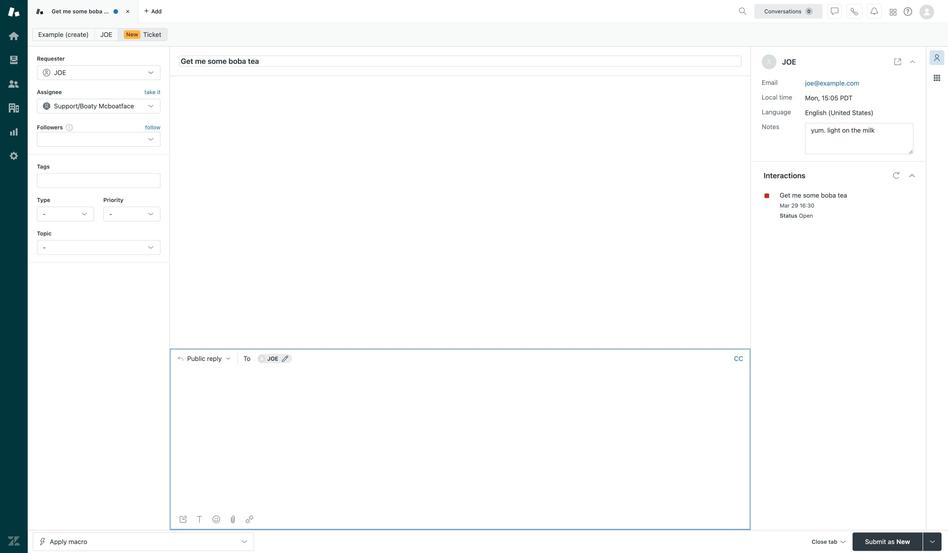 Task type: describe. For each thing, give the bounding box(es) containing it.
button displays agent's chat status as invisible. image
[[832, 8, 839, 15]]

add link (cmd k) image
[[246, 516, 253, 523]]

get started image
[[8, 30, 20, 42]]

get help image
[[905, 7, 913, 16]]

Subject field
[[179, 56, 742, 67]]

minimize composer image
[[457, 345, 464, 352]]

zendesk products image
[[891, 9, 897, 15]]

admin image
[[8, 150, 20, 162]]

draft mode image
[[180, 516, 187, 523]]

add attachment image
[[229, 516, 237, 523]]

main element
[[0, 0, 28, 553]]



Task type: vqa. For each thing, say whether or not it's contained in the screenshot.
Get Started icon
yes



Task type: locate. For each thing, give the bounding box(es) containing it.
view more details image
[[895, 58, 902, 66]]

zendesk support image
[[8, 6, 20, 18]]

Public reply composer text field
[[174, 369, 747, 388]]

tab
[[28, 0, 138, 23]]

edit user image
[[282, 356, 289, 362]]

notifications image
[[871, 8, 879, 15]]

close image
[[910, 58, 917, 66]]

apps image
[[934, 74, 942, 82]]

secondary element
[[28, 25, 949, 44]]

zendesk image
[[8, 535, 20, 547]]

format text image
[[196, 516, 204, 523]]

None text field
[[806, 123, 914, 154]]

close image
[[123, 7, 132, 16]]

views image
[[8, 54, 20, 66]]

user image
[[767, 59, 773, 65], [768, 60, 772, 64]]

info on adding followers image
[[66, 124, 73, 131]]

organizations image
[[8, 102, 20, 114]]

reporting image
[[8, 126, 20, 138]]

tabs tab list
[[28, 0, 736, 23]]

joe@example.com image
[[258, 355, 266, 363]]

insert emojis image
[[213, 516, 220, 523]]

Mar 29 16:30 text field
[[780, 202, 815, 209]]

customer context image
[[934, 54, 942, 61]]

customers image
[[8, 78, 20, 90]]



